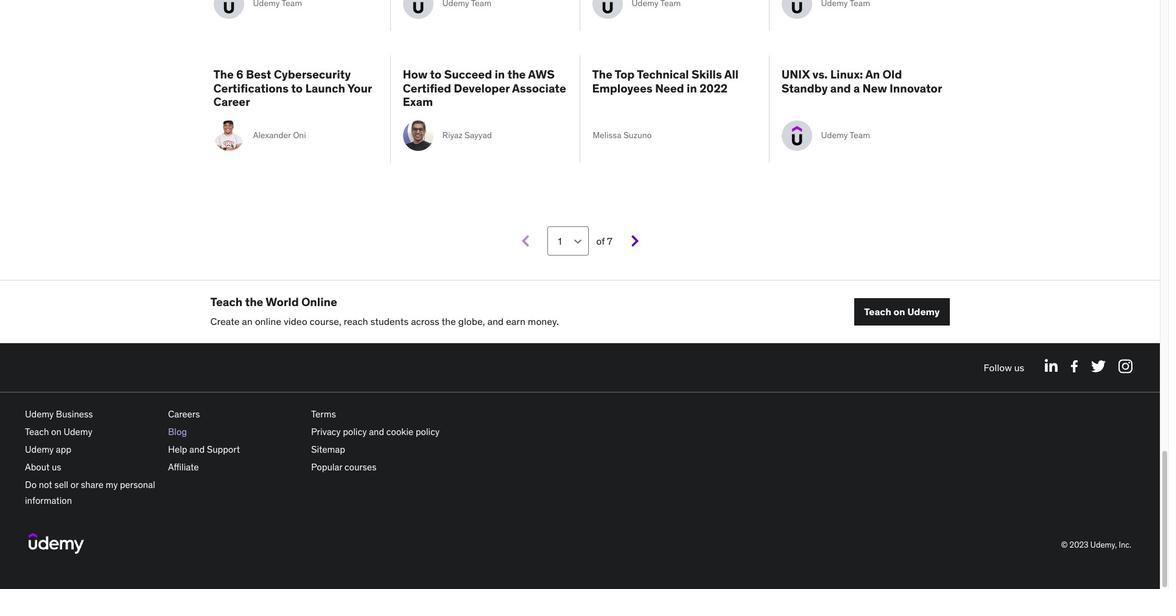 Task type: describe. For each thing, give the bounding box(es) containing it.
udemy team
[[821, 130, 870, 141]]

the 6 best cybersecurity certifications to launch your career link
[[213, 67, 378, 109]]

melissa suzuno
[[593, 130, 652, 141]]

oni
[[293, 130, 306, 141]]

of 7
[[594, 235, 612, 247]]

sayyad
[[465, 130, 492, 141]]

information
[[25, 495, 72, 506]]

course,
[[310, 315, 341, 327]]

certified
[[403, 81, 451, 95]]

about us link
[[25, 461, 61, 473]]

next icon image
[[629, 234, 640, 248]]

of
[[596, 235, 605, 247]]

1 horizontal spatial the
[[442, 315, 456, 327]]

team
[[850, 130, 870, 141]]

app
[[56, 444, 71, 455]]

©
[[1061, 540, 1068, 550]]

world
[[266, 295, 299, 309]]

the top technical skills all employees need in 2022 link
[[592, 67, 757, 109]]

and inside teach the world online create an online video course, reach students across the globe, and earn money.
[[487, 315, 504, 327]]

udemy,
[[1090, 540, 1117, 550]]

employees
[[592, 81, 653, 95]]

create
[[210, 315, 240, 327]]

best
[[246, 67, 271, 81]]

us inside udemy business teach on udemy udemy app about us do not sell or share my personal information
[[52, 461, 61, 473]]

sitemap link
[[311, 444, 345, 455]]

in inside "the top technical skills all employees need in 2022"
[[687, 81, 697, 95]]

unix vs. linux: an old standby and a new innovator link
[[782, 67, 947, 109]]

2023
[[1070, 540, 1089, 550]]

my
[[106, 479, 118, 491]]

new
[[863, 81, 887, 95]]

unix
[[782, 67, 810, 81]]

developer
[[454, 81, 510, 95]]

popular courses link
[[311, 461, 377, 473]]

business
[[56, 408, 93, 420]]

follow
[[984, 361, 1012, 374]]

career
[[213, 95, 250, 109]]

teach inside udemy business teach on udemy udemy app about us do not sell or share my personal information
[[25, 426, 49, 438]]

to inside how to succeed in the aws certified developer associate exam
[[430, 67, 442, 81]]

standby
[[782, 81, 828, 95]]

about
[[25, 461, 50, 473]]

udemy blog image
[[29, 531, 84, 556]]

associate
[[512, 81, 566, 95]]

teach on udemy
[[864, 305, 940, 318]]

1 vertical spatial teach on udemy link
[[25, 426, 92, 438]]

technical
[[637, 67, 689, 81]]

cookie
[[386, 426, 413, 438]]

need
[[655, 81, 684, 95]]

old
[[883, 67, 902, 81]]

how
[[403, 67, 427, 81]]

popular
[[311, 461, 342, 473]]

riyaz
[[442, 130, 463, 141]]

1 horizontal spatial teach on udemy link
[[855, 298, 950, 326]]

courses
[[345, 461, 377, 473]]

alexander
[[253, 130, 291, 141]]

teach for the
[[210, 295, 243, 309]]

1 horizontal spatial us
[[1014, 361, 1024, 374]]

the 6 best cybersecurity certifications to launch your career
[[213, 67, 372, 109]]

all
[[724, 67, 739, 81]]

linux:
[[830, 67, 863, 81]]

1 policy from the left
[[343, 426, 367, 438]]

sell
[[54, 479, 68, 491]]

students
[[370, 315, 409, 327]]

earn
[[506, 315, 525, 327]]

on inside udemy business teach on udemy udemy app about us do not sell or share my personal information
[[51, 426, 61, 438]]

online
[[255, 315, 281, 327]]

aws
[[528, 67, 555, 81]]

teach the world online create an online video course, reach students across the globe, and earn money.
[[210, 295, 559, 327]]

careers link
[[168, 408, 200, 420]]

udemy business link
[[25, 408, 93, 420]]

© 2023 udemy, inc.
[[1061, 540, 1131, 550]]

succeed
[[444, 67, 492, 81]]

terms link
[[311, 408, 336, 420]]



Task type: locate. For each thing, give the bounding box(es) containing it.
or
[[70, 479, 79, 491]]

udemy
[[821, 130, 848, 141], [907, 305, 940, 318], [25, 408, 54, 420], [64, 426, 92, 438], [25, 444, 54, 455]]

the inside the 6 best cybersecurity certifications to launch your career
[[213, 67, 234, 81]]

support
[[207, 444, 240, 455]]

0 horizontal spatial in
[[495, 67, 505, 81]]

1 horizontal spatial the
[[592, 67, 612, 81]]

skills
[[692, 67, 722, 81]]

sitemap
[[311, 444, 345, 455]]

us right follow
[[1014, 361, 1024, 374]]

2022
[[700, 81, 728, 95]]

1 horizontal spatial in
[[687, 81, 697, 95]]

teach for on
[[864, 305, 891, 318]]

vs.
[[812, 67, 828, 81]]

and right help
[[189, 444, 205, 455]]

blog
[[168, 426, 187, 438]]

blog link
[[168, 426, 187, 438]]

reach
[[344, 315, 368, 327]]

innovator
[[890, 81, 942, 95]]

inc.
[[1119, 540, 1131, 550]]

2 horizontal spatial the
[[508, 67, 526, 81]]

us
[[1014, 361, 1024, 374], [52, 461, 61, 473]]

in right succeed
[[495, 67, 505, 81]]

the inside how to succeed in the aws certified developer associate exam
[[508, 67, 526, 81]]

0 horizontal spatial the
[[213, 67, 234, 81]]

the up an
[[245, 295, 263, 309]]

1 horizontal spatial on
[[893, 305, 905, 318]]

online
[[301, 295, 337, 309]]

in inside how to succeed in the aws certified developer associate exam
[[495, 67, 505, 81]]

0 horizontal spatial to
[[291, 81, 303, 95]]

1 horizontal spatial policy
[[416, 426, 440, 438]]

an
[[865, 67, 880, 81]]

suzuno
[[623, 130, 652, 141]]

0 vertical spatial the
[[508, 67, 526, 81]]

careers blog help and support affiliate
[[168, 408, 240, 473]]

certifications
[[213, 81, 289, 95]]

launch
[[305, 81, 345, 95]]

7
[[607, 235, 612, 247]]

the for the 6 best cybersecurity certifications to launch your career
[[213, 67, 234, 81]]

udemy app link
[[25, 444, 71, 455]]

in
[[495, 67, 505, 81], [687, 81, 697, 95]]

1 vertical spatial us
[[52, 461, 61, 473]]

the left aws
[[508, 67, 526, 81]]

teach on udemy link
[[855, 298, 950, 326], [25, 426, 92, 438]]

the left 'globe,'
[[442, 315, 456, 327]]

udemy business teach on udemy udemy app about us do not sell or share my personal information
[[25, 408, 155, 506]]

globe,
[[458, 315, 485, 327]]

how to succeed in the aws certified developer associate exam link
[[403, 67, 567, 109]]

terms privacy policy and cookie policy sitemap popular courses
[[311, 408, 440, 473]]

0 horizontal spatial us
[[52, 461, 61, 473]]

0 horizontal spatial on
[[51, 426, 61, 438]]

0 horizontal spatial policy
[[343, 426, 367, 438]]

0 vertical spatial teach on udemy link
[[855, 298, 950, 326]]

the
[[213, 67, 234, 81], [592, 67, 612, 81]]

2 policy from the left
[[416, 426, 440, 438]]

the for the top technical skills all employees need in 2022
[[592, 67, 612, 81]]

and left "cookie"
[[369, 426, 384, 438]]

1 horizontal spatial to
[[430, 67, 442, 81]]

policy right "cookie"
[[416, 426, 440, 438]]

policy
[[343, 426, 367, 438], [416, 426, 440, 438]]

top
[[615, 67, 635, 81]]

6
[[236, 67, 243, 81]]

riyaz sayyad
[[442, 130, 492, 141]]

cybersecurity
[[274, 67, 351, 81]]

careers
[[168, 408, 200, 420]]

previous icon image
[[520, 234, 531, 248]]

not
[[39, 479, 52, 491]]

melissa
[[593, 130, 621, 141]]

do
[[25, 479, 37, 491]]

2 the from the left
[[592, 67, 612, 81]]

1 vertical spatial on
[[51, 426, 61, 438]]

the left 'top'
[[592, 67, 612, 81]]

terms
[[311, 408, 336, 420]]

privacy
[[311, 426, 341, 438]]

0 vertical spatial us
[[1014, 361, 1024, 374]]

money.
[[528, 315, 559, 327]]

the inside "the top technical skills all employees need in 2022"
[[592, 67, 612, 81]]

0 vertical spatial on
[[893, 305, 905, 318]]

and left earn
[[487, 315, 504, 327]]

on
[[893, 305, 905, 318], [51, 426, 61, 438]]

follow us
[[984, 361, 1024, 374]]

your
[[347, 81, 372, 95]]

1 horizontal spatial teach
[[210, 295, 243, 309]]

and
[[830, 81, 851, 95], [487, 315, 504, 327], [369, 426, 384, 438], [189, 444, 205, 455]]

personal
[[120, 479, 155, 491]]

the top technical skills all employees need in 2022
[[592, 67, 739, 95]]

a
[[854, 81, 860, 95]]

2 horizontal spatial teach
[[864, 305, 891, 318]]

help and support link
[[168, 444, 240, 455]]

across
[[411, 315, 439, 327]]

to inside the 6 best cybersecurity certifications to launch your career
[[291, 81, 303, 95]]

and inside terms privacy policy and cookie policy sitemap popular courses
[[369, 426, 384, 438]]

privacy policy and cookie policy link
[[311, 426, 440, 438]]

policy right the privacy
[[343, 426, 367, 438]]

and left a
[[830, 81, 851, 95]]

share
[[81, 479, 103, 491]]

the left 6
[[213, 67, 234, 81]]

affiliate
[[168, 461, 199, 473]]

alexander oni
[[253, 130, 306, 141]]

help
[[168, 444, 187, 455]]

how to succeed in the aws certified developer associate exam
[[403, 67, 566, 109]]

us up sell
[[52, 461, 61, 473]]

to left the launch
[[291, 81, 303, 95]]

exam
[[403, 95, 433, 109]]

0 horizontal spatial the
[[245, 295, 263, 309]]

in left 2022
[[687, 81, 697, 95]]

an
[[242, 315, 253, 327]]

1 vertical spatial the
[[245, 295, 263, 309]]

0 horizontal spatial teach on udemy link
[[25, 426, 92, 438]]

and inside careers blog help and support affiliate
[[189, 444, 205, 455]]

unix vs. linux: an old standby and a new innovator
[[782, 67, 942, 95]]

affiliate link
[[168, 461, 199, 473]]

video
[[284, 315, 307, 327]]

do not sell or share my personal information link
[[25, 479, 155, 506]]

2 vertical spatial the
[[442, 315, 456, 327]]

to right how in the top of the page
[[430, 67, 442, 81]]

and inside unix vs. linux: an old standby and a new innovator
[[830, 81, 851, 95]]

1 the from the left
[[213, 67, 234, 81]]

teach inside teach the world online create an online video course, reach students across the globe, and earn money.
[[210, 295, 243, 309]]

0 horizontal spatial teach
[[25, 426, 49, 438]]



Task type: vqa. For each thing, say whether or not it's contained in the screenshot.
Empower
no



